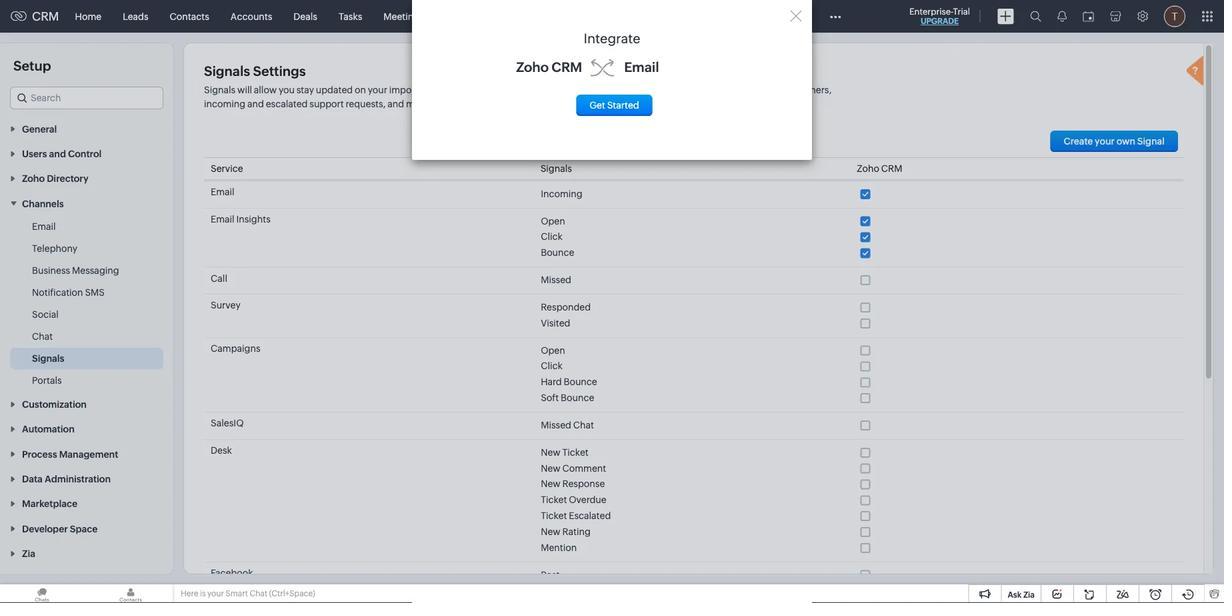 Task type: locate. For each thing, give the bounding box(es) containing it.
zia
[[1024, 590, 1035, 599]]

important
[[389, 84, 432, 95]]

hard bounce
[[541, 377, 597, 387]]

notification sms link
[[32, 286, 105, 299]]

contacts image
[[89, 585, 173, 603]]

0 horizontal spatial zoho
[[516, 59, 549, 75]]

0 vertical spatial your
[[368, 84, 387, 95]]

missed
[[541, 275, 571, 285], [541, 420, 571, 431]]

0 horizontal spatial chat
[[32, 331, 53, 342]]

click for bounce
[[541, 231, 563, 242]]

click
[[541, 231, 563, 242], [541, 361, 563, 371]]

signals up the portals link
[[32, 353, 64, 364]]

and down important
[[388, 98, 404, 109]]

1 missed from the top
[[541, 275, 571, 285]]

create your own signal
[[1064, 136, 1165, 147]]

bounce for soft bounce
[[561, 393, 594, 403]]

emails,
[[631, 84, 661, 95]]

missed for missed chat
[[541, 420, 571, 431]]

incoming
[[541, 188, 583, 199]]

profile image
[[1164, 6, 1186, 27]]

email down channels
[[32, 221, 56, 232]]

chat down social
[[32, 331, 53, 342]]

your inside button
[[1095, 136, 1115, 147]]

business
[[32, 265, 70, 276]]

signals image
[[1058, 11, 1067, 22]]

telephony
[[32, 243, 77, 254]]

ticket
[[562, 447, 589, 458], [541, 495, 567, 505], [541, 511, 567, 521]]

click down incoming at the top left of the page
[[541, 231, 563, 242]]

0 vertical spatial chat
[[32, 331, 53, 342]]

integrate
[[584, 31, 641, 46]]

ask
[[1008, 590, 1022, 599]]

new rating
[[541, 527, 591, 537]]

bounce for hard bounce
[[564, 377, 597, 387]]

0 vertical spatial crm
[[32, 10, 59, 23]]

new for new response
[[541, 479, 561, 490]]

survey
[[211, 300, 241, 311]]

your left own
[[1095, 136, 1115, 147]]

incoming up get started
[[587, 84, 629, 95]]

signals
[[204, 63, 250, 79], [204, 84, 237, 95], [541, 163, 572, 174], [32, 353, 64, 364]]

signals up incoming at the top left of the page
[[541, 163, 572, 174]]

signal
[[1137, 136, 1165, 147]]

chat right smart
[[250, 589, 267, 598]]

post
[[541, 570, 560, 580]]

and down allow
[[247, 98, 264, 109]]

1 new from the top
[[541, 447, 561, 458]]

1 horizontal spatial your
[[368, 84, 387, 95]]

missed up responded
[[541, 275, 571, 285]]

ticket escalated
[[541, 511, 611, 521]]

smart
[[226, 589, 248, 598]]

open down visited
[[541, 345, 565, 356]]

channels button
[[0, 191, 173, 216]]

create
[[1064, 136, 1093, 147]]

2 open from the top
[[541, 345, 565, 356]]

1 horizontal spatial incoming
[[587, 84, 629, 95]]

chat inside "channels" region
[[32, 331, 53, 342]]

0 vertical spatial incoming
[[587, 84, 629, 95]]

(ctrl+space)
[[269, 589, 315, 598]]

new down new ticket
[[541, 463, 561, 474]]

chat down soft bounce in the bottom of the page
[[573, 420, 594, 431]]

email insights
[[211, 214, 271, 225]]

emails
[[663, 84, 691, 95]]

1 vertical spatial zoho
[[857, 163, 880, 174]]

messaging
[[72, 265, 119, 276]]

signals settings
[[204, 63, 306, 79]]

chat
[[32, 331, 53, 342], [573, 420, 594, 431], [250, 589, 267, 598]]

email link
[[32, 220, 56, 233]]

support
[[310, 98, 344, 109]]

profile element
[[1156, 0, 1194, 32]]

1 vertical spatial open
[[541, 345, 565, 356]]

portals link
[[32, 374, 62, 387]]

0 horizontal spatial your
[[207, 589, 224, 598]]

meetings link
[[373, 0, 435, 32]]

0 vertical spatial missed
[[541, 275, 571, 285]]

settings
[[253, 63, 306, 79]]

2 click from the top
[[541, 361, 563, 371]]

ticket up the new comment
[[562, 447, 589, 458]]

2 vertical spatial ticket
[[541, 511, 567, 521]]

get
[[590, 100, 605, 111]]

incoming
[[587, 84, 629, 95], [204, 98, 246, 109]]

0 horizontal spatial and
[[247, 98, 264, 109]]

new down the new comment
[[541, 479, 561, 490]]

bounce up responded
[[541, 247, 574, 258]]

email left insights
[[211, 214, 234, 225]]

soft bounce
[[541, 393, 594, 403]]

desk
[[211, 445, 232, 456]]

missed down soft
[[541, 420, 571, 431]]

2 and from the left
[[388, 98, 404, 109]]

by
[[771, 84, 781, 95]]

1 vertical spatial crm
[[552, 59, 582, 75]]

missed for missed
[[541, 275, 571, 285]]

0 horizontal spatial zoho crm
[[516, 59, 582, 75]]

setup
[[13, 58, 51, 73]]

click up hard
[[541, 361, 563, 371]]

1 vertical spatial bounce
[[564, 377, 597, 387]]

campaigns
[[211, 343, 260, 354]]

is
[[200, 589, 206, 598]]

1 vertical spatial click
[[541, 361, 563, 371]]

1 horizontal spatial and
[[388, 98, 404, 109]]

new
[[541, 447, 561, 458], [541, 463, 561, 474], [541, 479, 561, 490], [541, 527, 561, 537]]

incoming down will
[[204, 98, 246, 109]]

click for hard bounce
[[541, 361, 563, 371]]

2 horizontal spatial chat
[[573, 420, 594, 431]]

2 new from the top
[[541, 463, 561, 474]]

1 vertical spatial ticket
[[541, 495, 567, 505]]

home
[[75, 11, 101, 22]]

0 vertical spatial ticket
[[562, 447, 589, 458]]

1 horizontal spatial chat
[[250, 589, 267, 598]]

projects link
[[765, 0, 821, 32]]

calls.
[[439, 98, 461, 109]]

2 vertical spatial bounce
[[561, 393, 594, 403]]

3 new from the top
[[541, 479, 561, 490]]

email inside "channels" region
[[32, 221, 56, 232]]

2 horizontal spatial crm
[[881, 163, 902, 174]]

bounce up soft bounce in the bottom of the page
[[564, 377, 597, 387]]

2 horizontal spatial your
[[1095, 136, 1115, 147]]

1 open from the top
[[541, 216, 565, 226]]

1 vertical spatial incoming
[[204, 98, 246, 109]]

new for new comment
[[541, 463, 561, 474]]

new up mention in the left bottom of the page
[[541, 527, 561, 537]]

your right is
[[207, 589, 224, 598]]

0 vertical spatial click
[[541, 231, 563, 242]]

zoho
[[516, 59, 549, 75], [857, 163, 880, 174]]

business messaging link
[[32, 264, 119, 277]]

0 vertical spatial open
[[541, 216, 565, 226]]

channels region
[[0, 216, 173, 392]]

and
[[247, 98, 264, 109], [388, 98, 404, 109]]

ticket up new rating
[[541, 511, 567, 521]]

open down incoming at the top left of the page
[[541, 216, 565, 226]]

started
[[607, 100, 639, 111]]

1 vertical spatial missed
[[541, 420, 571, 431]]

crm link
[[11, 10, 59, 23]]

your right "on"
[[368, 84, 387, 95]]

1 click from the top
[[541, 231, 563, 242]]

1 vertical spatial chat
[[573, 420, 594, 431]]

new up the new comment
[[541, 447, 561, 458]]

0 vertical spatial zoho crm
[[516, 59, 582, 75]]

chat link
[[32, 330, 53, 343]]

salesiq
[[211, 418, 244, 429]]

bounce down hard bounce
[[561, 393, 594, 403]]

1 vertical spatial your
[[1095, 136, 1115, 147]]

create menu element
[[990, 0, 1022, 32]]

enterprise-
[[910, 6, 953, 16]]

accounts
[[231, 11, 272, 22]]

open for hard bounce
[[541, 345, 565, 356]]

1 vertical spatial zoho crm
[[857, 163, 902, 174]]

2 missed from the top
[[541, 420, 571, 431]]

your
[[368, 84, 387, 95], [1095, 136, 1115, 147], [207, 589, 224, 598]]

upgrade
[[921, 17, 959, 26]]

create your own signal button
[[1051, 131, 1178, 152]]

ticket down new response
[[541, 495, 567, 505]]

will
[[237, 84, 252, 95]]

visited
[[541, 318, 570, 328]]

signals link
[[32, 352, 64, 365]]

2 vertical spatial chat
[[250, 589, 267, 598]]

4 new from the top
[[541, 527, 561, 537]]

your inside will allow you stay updated on your important customer communications such as incoming emails, emails that were opened by customers, incoming and escalated support requests, and missed calls.
[[368, 84, 387, 95]]



Task type: vqa. For each thing, say whether or not it's contained in the screenshot.
the incoming to the bottom
yes



Task type: describe. For each thing, give the bounding box(es) containing it.
new response
[[541, 479, 605, 490]]

meetings
[[384, 11, 424, 22]]

calendar image
[[1083, 11, 1094, 22]]

responded
[[541, 302, 591, 312]]

overdue
[[569, 495, 607, 505]]

you
[[279, 84, 295, 95]]

portals
[[32, 375, 62, 386]]

contacts
[[170, 11, 209, 22]]

allow
[[254, 84, 277, 95]]

ticket overdue
[[541, 495, 607, 505]]

get started link
[[576, 95, 653, 116]]

home link
[[64, 0, 112, 32]]

customer
[[434, 84, 476, 95]]

call
[[211, 273, 227, 284]]

signals up will
[[204, 63, 250, 79]]

2 vertical spatial your
[[207, 589, 224, 598]]

new ticket
[[541, 447, 589, 458]]

signals down signals settings
[[204, 84, 237, 95]]

contacts link
[[159, 0, 220, 32]]

ask zia
[[1008, 590, 1035, 599]]

trial
[[953, 6, 970, 16]]

deals
[[294, 11, 317, 22]]

escalated
[[569, 511, 611, 521]]

new for new rating
[[541, 527, 561, 537]]

stay
[[297, 84, 314, 95]]

service
[[211, 163, 243, 174]]

comment
[[562, 463, 606, 474]]

that
[[693, 84, 710, 95]]

tasks link
[[328, 0, 373, 32]]

business messaging
[[32, 265, 119, 276]]

chats image
[[0, 585, 84, 603]]

signals inside "channels" region
[[32, 353, 64, 364]]

leads
[[123, 11, 148, 22]]

escalated
[[266, 98, 308, 109]]

enterprise-trial upgrade
[[910, 6, 970, 26]]

1 and from the left
[[247, 98, 264, 109]]

hard
[[541, 377, 562, 387]]

1 horizontal spatial zoho crm
[[857, 163, 902, 174]]

new for new ticket
[[541, 447, 561, 458]]

leads link
[[112, 0, 159, 32]]

updated
[[316, 84, 353, 95]]

mention
[[541, 542, 577, 553]]

search element
[[1022, 0, 1050, 33]]

notification sms
[[32, 287, 105, 298]]

1 horizontal spatial crm
[[552, 59, 582, 75]]

social link
[[32, 308, 59, 321]]

deals link
[[283, 0, 328, 32]]

sms
[[85, 287, 105, 298]]

here is your smart chat (ctrl+space)
[[181, 589, 315, 598]]

notification
[[32, 287, 83, 298]]

email up emails,
[[624, 59, 659, 75]]

0 vertical spatial zoho
[[516, 59, 549, 75]]

open for bounce
[[541, 216, 565, 226]]

2 vertical spatial crm
[[881, 163, 902, 174]]

projects
[[776, 11, 811, 22]]

as
[[576, 84, 585, 95]]

0 vertical spatial bounce
[[541, 247, 574, 258]]

missed chat
[[541, 420, 594, 431]]

email down 'service'
[[211, 187, 234, 197]]

social
[[32, 309, 59, 320]]

0 horizontal spatial crm
[[32, 10, 59, 23]]

signals element
[[1050, 0, 1075, 33]]

search image
[[1030, 11, 1042, 22]]

missed
[[406, 98, 437, 109]]

create menu image
[[998, 8, 1014, 24]]

opened
[[735, 84, 769, 95]]

get started
[[590, 100, 639, 111]]

such
[[553, 84, 574, 95]]

insights
[[236, 214, 271, 225]]

will allow you stay updated on your important customer communications such as incoming emails, emails that were opened by customers, incoming and escalated support requests, and missed calls.
[[204, 84, 832, 109]]

new comment
[[541, 463, 606, 474]]

own
[[1117, 136, 1136, 147]]

on
[[355, 84, 366, 95]]

channels
[[22, 198, 64, 209]]

ticket for escalated
[[541, 511, 567, 521]]

1 horizontal spatial zoho
[[857, 163, 880, 174]]

soft
[[541, 393, 559, 403]]

here
[[181, 589, 198, 598]]

response
[[562, 479, 605, 490]]

were
[[712, 84, 733, 95]]

telephony link
[[32, 242, 77, 255]]

rating
[[562, 527, 591, 537]]

tasks
[[339, 11, 362, 22]]

ticket for overdue
[[541, 495, 567, 505]]

communications
[[478, 84, 551, 95]]

0 horizontal spatial incoming
[[204, 98, 246, 109]]



